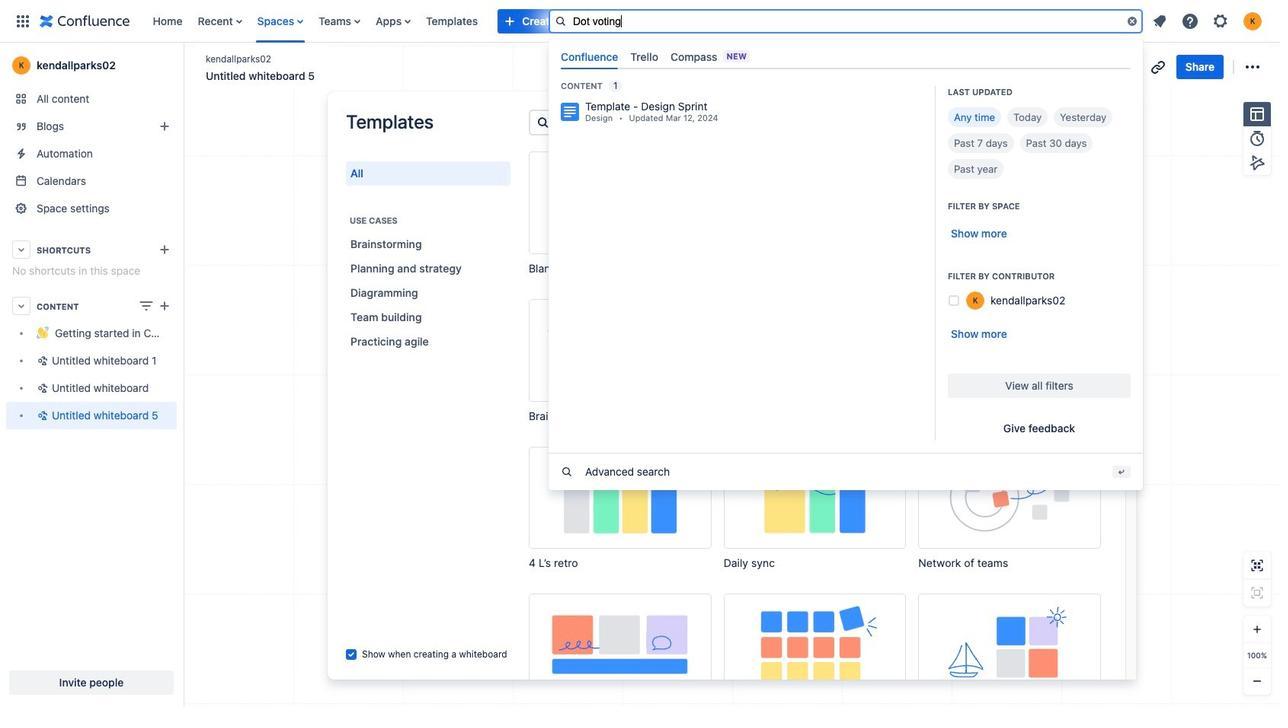 Task type: locate. For each thing, give the bounding box(es) containing it.
tree
[[6, 320, 177, 430]]

settings icon image
[[1212, 12, 1230, 30]]

copy link image
[[1149, 58, 1167, 76]]

list
[[145, 0, 897, 42], [1146, 7, 1271, 35]]

None search field
[[549, 9, 1143, 33]]

tab list
[[555, 44, 1137, 69]]

tab
[[555, 44, 624, 69], [624, 44, 665, 69]]

global element
[[9, 0, 897, 42]]

1 tab from the left
[[555, 44, 624, 69]]

tree inside 'space' element
[[6, 320, 177, 430]]

collapse sidebar image
[[166, 50, 200, 81]]

confluence image
[[40, 12, 130, 30], [40, 12, 130, 30]]

change view image
[[137, 297, 155, 315]]

banner
[[0, 0, 1280, 491]]

notification icon image
[[1151, 12, 1169, 30]]

1 horizontal spatial list
[[1146, 7, 1271, 35]]

0 horizontal spatial list
[[145, 0, 897, 42]]

premium image
[[907, 15, 919, 27]]

last updated option group
[[948, 107, 1131, 179]]

page image
[[561, 103, 579, 121]]



Task type: vqa. For each thing, say whether or not it's contained in the screenshot.
BANNER
yes



Task type: describe. For each thing, give the bounding box(es) containing it.
search image
[[555, 15, 567, 27]]

list for the premium icon
[[1146, 7, 1271, 35]]

add shortcut image
[[155, 241, 174, 259]]

help icon image
[[1181, 12, 1199, 30]]

2 tab from the left
[[624, 44, 665, 69]]

more actions image
[[1244, 58, 1262, 76]]

space element
[[0, 43, 183, 708]]

list for appswitcher icon
[[145, 0, 897, 42]]

your profile and preferences image
[[1244, 12, 1262, 30]]

Search Confluence field
[[549, 9, 1143, 33]]

star image
[[1093, 58, 1111, 76]]

create image
[[155, 297, 174, 315]]

advanced search image
[[561, 466, 573, 478]]

create a blog image
[[155, 117, 174, 136]]

appswitcher icon image
[[14, 12, 32, 30]]

clear search session image
[[1126, 15, 1139, 27]]



